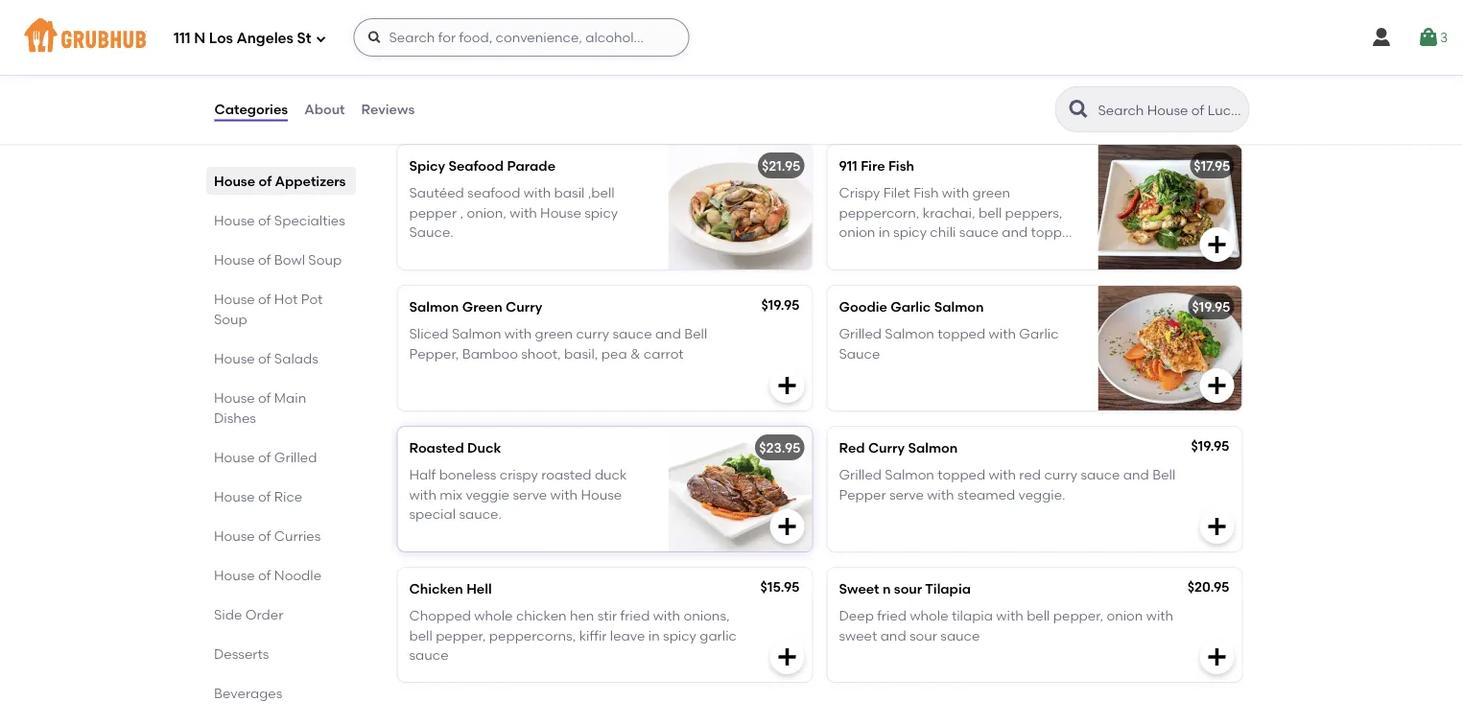 Task type: describe. For each thing, give the bounding box(es) containing it.
topped for red curry salmon
[[938, 467, 986, 483]]

,bell
[[588, 185, 615, 201]]

seafood
[[448, 158, 504, 174]]

svg image for deep fried whole tilapia with bell pepper, onion with sweet and sour sauce
[[1205, 646, 1229, 669]]

,
[[460, 204, 463, 221]]

tilapia
[[952, 608, 993, 624]]

house of noodle tab
[[213, 565, 348, 585]]

roasted
[[409, 440, 464, 456]]

house for house of curries
[[213, 528, 254, 544]]

svg image for crispy filet fish with green peppercorn, krachai, bell peppers, onion in spicy chili sauce and topped with crispy basil
[[1205, 233, 1229, 256]]

of for house of specialties specialties come with rice
[[462, 79, 482, 104]]

sweet n sour tilapia
[[839, 581, 971, 597]]

and inside sliced salmon  with green curry sauce and bell pepper, bamboo shoot, basil, pea & carrot
[[655, 326, 681, 342]]

spicy inside crispy filet fish with green peppercorn, krachai, bell peppers, onion in spicy chili sauce and topped with crispy basil
[[893, 224, 927, 240]]

house for house of appetizers
[[213, 173, 255, 189]]

rice
[[274, 488, 302, 505]]

n
[[194, 30, 205, 47]]

main
[[274, 390, 306, 406]]

house of specialties specialties come with rice
[[394, 79, 599, 120]]

n
[[883, 581, 891, 597]]

$17.95
[[1194, 158, 1230, 174]]

sautéed seafood with basil ,bell pepper , onion, with house spicy sauce.
[[409, 185, 618, 240]]

spicy inside sautéed seafood with basil ,bell pepper , onion, with house spicy sauce.
[[584, 204, 618, 221]]

$19.95 for grilled salmon topped with red curry sauce and bell pepper serve with steamed veggie.
[[1191, 438, 1229, 454]]

sauce inside 'grilled salmon topped with red curry sauce and bell pepper serve with steamed veggie.'
[[1081, 467, 1120, 483]]

sliced salmon  with green curry sauce and bell pepper, bamboo shoot, basil, pea & carrot
[[409, 326, 707, 362]]

house for house of hot pot soup
[[213, 291, 254, 307]]

fish for filet
[[914, 185, 939, 201]]

pea
[[601, 345, 627, 362]]

deep
[[839, 608, 874, 624]]

garlic
[[700, 627, 737, 644]]

topped for goodie garlic salmon
[[938, 326, 986, 342]]

0 horizontal spatial svg image
[[367, 30, 382, 45]]

bell inside crispy filet fish with green peppercorn, krachai, bell peppers, onion in spicy chili sauce and topped with crispy basil
[[979, 204, 1002, 221]]

veggie
[[466, 486, 509, 503]]

hell
[[466, 581, 492, 597]]

green
[[462, 299, 502, 315]]

sauce
[[839, 345, 880, 362]]

house of appetizers tab
[[213, 171, 348, 191]]

of for house of noodle
[[258, 567, 271, 583]]

1 vertical spatial curry
[[868, 440, 905, 456]]

chicken
[[409, 581, 463, 597]]

main navigation navigation
[[0, 0, 1463, 75]]

about button
[[303, 75, 346, 144]]

svg image inside the '3' button
[[1417, 26, 1440, 49]]

911 fire fish image
[[1098, 145, 1242, 269]]

0 vertical spatial garlic
[[891, 299, 931, 315]]

$20.95
[[1187, 579, 1229, 595]]

order
[[245, 606, 283, 623]]

of for house of salads
[[258, 350, 271, 366]]

veggie.
[[1018, 486, 1065, 503]]

grilled salmon topped with garlic sauce
[[839, 326, 1059, 362]]

house of specialties
[[213, 212, 345, 228]]

steamed
[[957, 486, 1015, 503]]

salmon up 'sliced'
[[409, 299, 459, 315]]

house of hot pot soup tab
[[213, 289, 348, 329]]

sauce.
[[409, 224, 454, 240]]

salmon up "grilled salmon topped with garlic sauce"
[[934, 299, 984, 315]]

goodie garlic salmon
[[839, 299, 984, 315]]

house of noodle
[[213, 567, 321, 583]]

chicken
[[516, 608, 567, 624]]

chopped
[[409, 608, 471, 624]]

duck
[[467, 440, 501, 456]]

pepper, inside deep fried whole tilapia with bell pepper, onion with sweet and sour sauce
[[1053, 608, 1103, 624]]

roasted duck
[[409, 440, 501, 456]]

with inside sliced salmon  with green curry sauce and bell pepper, bamboo shoot, basil, pea & carrot
[[504, 326, 532, 342]]

crispy filet fish with green peppercorn, krachai, bell peppers, onion in spicy chili sauce and topped with crispy basil
[[839, 185, 1079, 260]]

pepper
[[839, 486, 886, 503]]

111 n los angeles st
[[174, 30, 311, 47]]

svg image for chopped whole chicken hen stir fried with onions, bell pepper, peppercorns, kiffir leave in spicy garlic sauce
[[776, 646, 799, 669]]

bell inside 'grilled salmon topped with red curry sauce and bell pepper serve with steamed veggie.'
[[1152, 467, 1175, 483]]

house of bowl soup tab
[[213, 249, 348, 270]]

house inside sautéed seafood with basil ,bell pepper , onion, with house spicy sauce.
[[540, 204, 581, 221]]

peppercorns,
[[489, 627, 576, 644]]

svg image for grilled salmon topped with red curry sauce and bell pepper serve with steamed veggie.
[[1205, 515, 1229, 538]]

whole inside deep fried whole tilapia with bell pepper, onion with sweet and sour sauce
[[910, 608, 948, 624]]

fried inside deep fried whole tilapia with bell pepper, onion with sweet and sour sauce
[[877, 608, 907, 624]]

crispy inside crispy filet fish with green peppercorn, krachai, bell peppers, onion in spicy chili sauce and topped with crispy basil
[[869, 243, 908, 260]]

of for house of hot pot soup
[[258, 291, 271, 307]]

Search for food, convenience, alcohol... search field
[[354, 18, 689, 57]]

house of hot pot soup
[[213, 291, 322, 327]]

chopped whole chicken hen stir fried with onions, bell pepper, peppercorns, kiffir leave in spicy garlic sauce
[[409, 608, 737, 663]]

soup inside tab
[[308, 251, 341, 268]]

0 horizontal spatial curry
[[506, 299, 542, 315]]

sauce inside crispy filet fish with green peppercorn, krachai, bell peppers, onion in spicy chili sauce and topped with crispy basil
[[959, 224, 999, 240]]

salmon inside "grilled salmon topped with garlic sauce"
[[885, 326, 934, 342]]

salads
[[274, 350, 318, 366]]

house for house of specialties specialties come with rice
[[394, 79, 457, 104]]

$23.95
[[759, 440, 801, 456]]

salmon inside 'grilled salmon topped with red curry sauce and bell pepper serve with steamed veggie.'
[[885, 467, 934, 483]]

111
[[174, 30, 191, 47]]

Search House of Luck Thai BBQ search field
[[1096, 101, 1243, 119]]

house for house of specialties
[[213, 212, 254, 228]]

pepper
[[409, 204, 457, 221]]

beverages tab
[[213, 683, 348, 703]]

chicken hell
[[409, 581, 492, 597]]

spicy inside chopped whole chicken hen stir fried with onions, bell pepper, peppercorns, kiffir leave in spicy garlic sauce
[[663, 627, 696, 644]]

green inside sliced salmon  with green curry sauce and bell pepper, bamboo shoot, basil, pea & carrot
[[535, 326, 573, 342]]

house of appetizers
[[213, 173, 345, 189]]

and inside deep fried whole tilapia with bell pepper, onion with sweet and sour sauce
[[880, 627, 906, 644]]

pot
[[301, 291, 322, 307]]

stir
[[597, 608, 617, 624]]

salmon green curry
[[409, 299, 542, 315]]

peppers,
[[1005, 204, 1062, 221]]

basil,
[[564, 345, 598, 362]]

goodie garlic salmon image
[[1098, 286, 1242, 410]]

roasted duck image
[[668, 427, 812, 551]]

specialties for house of specialties specialties come with rice
[[487, 79, 599, 104]]

of for house of appetizers
[[258, 173, 271, 189]]

appetizers
[[274, 173, 345, 189]]

pepper, inside chopped whole chicken hen stir fried with onions, bell pepper, peppercorns, kiffir leave in spicy garlic sauce
[[436, 627, 486, 644]]

house of main dishes tab
[[213, 388, 348, 428]]

onion inside deep fried whole tilapia with bell pepper, onion with sweet and sour sauce
[[1107, 608, 1143, 624]]

house for house of main dishes
[[213, 390, 254, 406]]

svg image for sliced salmon  with green curry sauce and bell pepper, bamboo shoot, basil, pea & carrot
[[776, 374, 799, 397]]

red curry salmon
[[839, 440, 958, 456]]

$21.95
[[762, 158, 801, 174]]

side order
[[213, 606, 283, 623]]

specialties for house of specialties
[[274, 212, 345, 228]]

topped inside crispy filet fish with green peppercorn, krachai, bell peppers, onion in spicy chili sauce and topped with crispy basil
[[1031, 224, 1079, 240]]

hen
[[570, 608, 594, 624]]

$15.95
[[760, 579, 800, 595]]

grilled inside tab
[[274, 449, 316, 465]]

curry inside 'grilled salmon topped with red curry sauce and bell pepper serve with steamed veggie.'
[[1044, 467, 1077, 483]]

0 vertical spatial sour
[[894, 581, 922, 597]]

noodle
[[274, 567, 321, 583]]



Task type: vqa. For each thing, say whether or not it's contained in the screenshot.
Sweetgreen's star icon
no



Task type: locate. For each thing, give the bounding box(es) containing it.
0 vertical spatial bell
[[684, 326, 707, 342]]

of up house of specialties
[[258, 173, 271, 189]]

of left the rice
[[258, 488, 271, 505]]

sour inside deep fried whole tilapia with bell pepper, onion with sweet and sour sauce
[[909, 627, 937, 644]]

grilled inside "grilled salmon topped with garlic sauce"
[[839, 326, 882, 342]]

house up house of specialties
[[213, 173, 255, 189]]

curry
[[576, 326, 609, 342], [1044, 467, 1077, 483]]

1 horizontal spatial green
[[972, 185, 1010, 201]]

sauce inside deep fried whole tilapia with bell pepper, onion with sweet and sour sauce
[[940, 627, 980, 644]]

specialties down appetizers
[[274, 212, 345, 228]]

2 horizontal spatial bell
[[1027, 608, 1050, 624]]

st
[[297, 30, 311, 47]]

&
[[630, 345, 640, 362]]

with inside chopped whole chicken hen stir fried with onions, bell pepper, peppercorns, kiffir leave in spicy garlic sauce
[[653, 608, 680, 624]]

house down dishes
[[213, 449, 254, 465]]

0 horizontal spatial serve
[[513, 486, 547, 503]]

salmon up the bamboo
[[452, 326, 501, 342]]

soup up house of salads
[[213, 311, 247, 327]]

spicy down the onions,
[[663, 627, 696, 644]]

1 horizontal spatial svg image
[[1417, 26, 1440, 49]]

of up house of bowl soup
[[258, 212, 271, 228]]

0 horizontal spatial soup
[[213, 311, 247, 327]]

of
[[462, 79, 482, 104], [258, 173, 271, 189], [258, 212, 271, 228], [258, 251, 271, 268], [258, 291, 271, 307], [258, 350, 271, 366], [258, 390, 271, 406], [258, 449, 271, 465], [258, 488, 271, 505], [258, 528, 271, 544], [258, 567, 271, 583]]

1 horizontal spatial basil
[[911, 243, 942, 260]]

0 horizontal spatial whole
[[474, 608, 513, 624]]

house inside house of specialties tab
[[213, 212, 254, 228]]

spicy left chili
[[893, 224, 927, 240]]

house inside house of salads tab
[[213, 350, 254, 366]]

about
[[304, 101, 345, 117]]

of left 'curries'
[[258, 528, 271, 544]]

0 vertical spatial bell
[[979, 204, 1002, 221]]

0 vertical spatial green
[[972, 185, 1010, 201]]

sauce right 'red'
[[1081, 467, 1120, 483]]

salmon down red curry salmon
[[885, 467, 934, 483]]

side
[[213, 606, 242, 623]]

0 vertical spatial curry
[[576, 326, 609, 342]]

house inside house of bowl soup tab
[[213, 251, 254, 268]]

garlic inside "grilled salmon topped with garlic sauce"
[[1019, 326, 1059, 342]]

1 vertical spatial bell
[[1027, 608, 1050, 624]]

crispy inside half boneless crispy roasted duck with mix veggie serve with house special sauce.
[[500, 467, 538, 483]]

2 serve from the left
[[889, 486, 924, 503]]

curry up the 'veggie.'
[[1044, 467, 1077, 483]]

fish up filet
[[888, 158, 914, 174]]

0 vertical spatial specialties
[[487, 79, 599, 104]]

sauce inside chopped whole chicken hen stir fried with onions, bell pepper, peppercorns, kiffir leave in spicy garlic sauce
[[409, 647, 449, 663]]

grilled for half boneless crispy roasted duck with mix veggie serve with house special sauce.
[[839, 467, 882, 483]]

seafood
[[467, 185, 520, 201]]

house inside house of hot pot soup
[[213, 291, 254, 307]]

sour down sweet n sour tilapia
[[909, 627, 937, 644]]

0 horizontal spatial bell
[[684, 326, 707, 342]]

sauce.
[[459, 506, 502, 522]]

topped up steamed
[[938, 467, 986, 483]]

house down house of grilled
[[213, 488, 254, 505]]

topped down goodie garlic salmon
[[938, 326, 986, 342]]

2 vertical spatial bell
[[409, 627, 432, 644]]

house up spicy
[[394, 79, 457, 104]]

goodie
[[839, 299, 887, 315]]

soup right bowl at the top left of page
[[308, 251, 341, 268]]

1 vertical spatial pepper,
[[436, 627, 486, 644]]

house of curries
[[213, 528, 320, 544]]

grilled inside 'grilled salmon topped with red curry sauce and bell pepper serve with steamed veggie.'
[[839, 467, 882, 483]]

salmon
[[409, 299, 459, 315], [934, 299, 984, 315], [452, 326, 501, 342], [885, 326, 934, 342], [908, 440, 958, 456], [885, 467, 934, 483]]

curry right the red
[[868, 440, 905, 456]]

0 horizontal spatial specialties
[[274, 212, 345, 228]]

salmon inside sliced salmon  with green curry sauce and bell pepper, bamboo shoot, basil, pea & carrot
[[452, 326, 501, 342]]

house of main dishes
[[213, 390, 306, 426]]

sweet
[[839, 627, 877, 644]]

bamboo
[[462, 345, 518, 362]]

1 serve from the left
[[513, 486, 547, 503]]

onion,
[[467, 204, 507, 221]]

1 whole from the left
[[474, 608, 513, 624]]

bell down chopped
[[409, 627, 432, 644]]

sauce down chopped
[[409, 647, 449, 663]]

house for house of grilled
[[213, 449, 254, 465]]

of left salads
[[258, 350, 271, 366]]

with
[[492, 106, 516, 120], [524, 185, 551, 201], [942, 185, 969, 201], [510, 204, 537, 221], [839, 243, 866, 260], [504, 326, 532, 342], [989, 326, 1016, 342], [989, 467, 1016, 483], [409, 486, 436, 503], [550, 486, 578, 503], [927, 486, 954, 503], [653, 608, 680, 624], [996, 608, 1023, 624], [1146, 608, 1173, 624]]

1 horizontal spatial curry
[[1044, 467, 1077, 483]]

1 vertical spatial curry
[[1044, 467, 1077, 483]]

of for house of curries
[[258, 528, 271, 544]]

of for house of grilled
[[258, 449, 271, 465]]

1 horizontal spatial soup
[[308, 251, 341, 268]]

2 vertical spatial specialties
[[274, 212, 345, 228]]

search icon image
[[1067, 98, 1090, 121]]

angeles
[[236, 30, 293, 47]]

sauce down krachai,
[[959, 224, 999, 240]]

2 vertical spatial spicy
[[663, 627, 696, 644]]

reviews button
[[360, 75, 416, 144]]

0 vertical spatial crispy
[[869, 243, 908, 260]]

grilled for sliced salmon  with green curry sauce and bell pepper, bamboo shoot, basil, pea & carrot
[[839, 326, 882, 342]]

in right leave
[[648, 627, 660, 644]]

side order tab
[[213, 604, 348, 625]]

0 vertical spatial soup
[[308, 251, 341, 268]]

serve inside half boneless crispy roasted duck with mix veggie serve with house special sauce.
[[513, 486, 547, 503]]

0 horizontal spatial in
[[648, 627, 660, 644]]

0 horizontal spatial bell
[[409, 627, 432, 644]]

1 vertical spatial specialties
[[394, 106, 455, 120]]

911 fire fish
[[839, 158, 914, 174]]

1 vertical spatial green
[[535, 326, 573, 342]]

deep fried whole tilapia with bell pepper, onion with sweet and sour sauce
[[839, 608, 1173, 644]]

grilled up "sauce"
[[839, 326, 882, 342]]

1 horizontal spatial onion
[[1107, 608, 1143, 624]]

basil inside crispy filet fish with green peppercorn, krachai, bell peppers, onion in spicy chili sauce and topped with crispy basil
[[911, 243, 942, 260]]

house of bowl soup
[[213, 251, 341, 268]]

$19.95 for sliced salmon  with green curry sauce and bell pepper, bamboo shoot, basil, pea & carrot
[[761, 297, 800, 313]]

1 horizontal spatial whole
[[910, 608, 948, 624]]

house inside the house of curries tab
[[213, 528, 254, 544]]

1 horizontal spatial bell
[[979, 204, 1002, 221]]

house for house of rice
[[213, 488, 254, 505]]

peppercorn,
[[839, 204, 919, 221]]

desserts
[[213, 646, 269, 662]]

0 horizontal spatial garlic
[[891, 299, 931, 315]]

with inside house of specialties specialties come with rice
[[492, 106, 516, 120]]

1 vertical spatial onion
[[1107, 608, 1143, 624]]

of left noodle
[[258, 567, 271, 583]]

1 vertical spatial sour
[[909, 627, 937, 644]]

filet
[[883, 185, 910, 201]]

svg image for grilled salmon topped with garlic sauce
[[1205, 374, 1229, 397]]

green
[[972, 185, 1010, 201], [535, 326, 573, 342]]

911
[[839, 158, 858, 174]]

1 horizontal spatial crispy
[[869, 243, 908, 260]]

house inside house of appetizers tab
[[213, 173, 255, 189]]

green up shoot,
[[535, 326, 573, 342]]

svg image
[[1370, 26, 1393, 49], [315, 33, 327, 45], [1205, 233, 1229, 256], [776, 374, 799, 397], [1205, 374, 1229, 397], [776, 515, 799, 538], [1205, 515, 1229, 538], [776, 646, 799, 669], [1205, 646, 1229, 669]]

house up the side
[[213, 567, 254, 583]]

grilled up pepper
[[839, 467, 882, 483]]

house down the duck
[[581, 486, 622, 503]]

house inside half boneless crispy roasted duck with mix veggie serve with house special sauce.
[[581, 486, 622, 503]]

0 vertical spatial fish
[[888, 158, 914, 174]]

2 vertical spatial grilled
[[839, 467, 882, 483]]

house inside house of main dishes
[[213, 390, 254, 406]]

0 vertical spatial in
[[879, 224, 890, 240]]

categories button
[[213, 75, 289, 144]]

1 horizontal spatial pepper,
[[1053, 608, 1103, 624]]

1 vertical spatial soup
[[213, 311, 247, 327]]

and inside crispy filet fish with green peppercorn, krachai, bell peppers, onion in spicy chili sauce and topped with crispy basil
[[1002, 224, 1028, 240]]

los
[[209, 30, 233, 47]]

of for house of rice
[[258, 488, 271, 505]]

beverages
[[213, 685, 282, 701]]

hot
[[274, 291, 297, 307]]

of inside house of specialties specialties come with rice
[[462, 79, 482, 104]]

half
[[409, 467, 436, 483]]

come
[[457, 106, 489, 120]]

fried inside chopped whole chicken hen stir fried with onions, bell pepper, peppercorns, kiffir leave in spicy garlic sauce
[[620, 608, 650, 624]]

bell right tilapia
[[1027, 608, 1050, 624]]

spicy
[[584, 204, 618, 221], [893, 224, 927, 240], [663, 627, 696, 644]]

of up come
[[462, 79, 482, 104]]

svg image for half boneless crispy roasted duck with mix veggie serve with house special sauce.
[[776, 515, 799, 538]]

sauce up &
[[613, 326, 652, 342]]

1 fried from the left
[[620, 608, 650, 624]]

sour right n
[[894, 581, 922, 597]]

0 vertical spatial spicy
[[584, 204, 618, 221]]

svg image
[[1417, 26, 1440, 49], [367, 30, 382, 45]]

pepper,
[[409, 345, 459, 362]]

house inside house of specialties specialties come with rice
[[394, 79, 457, 104]]

crispy down peppercorn,
[[869, 243, 908, 260]]

house of salads
[[213, 350, 318, 366]]

1 horizontal spatial in
[[879, 224, 890, 240]]

1 vertical spatial in
[[648, 627, 660, 644]]

2 fried from the left
[[877, 608, 907, 624]]

mix
[[440, 486, 463, 503]]

duck
[[595, 467, 627, 483]]

0 horizontal spatial crispy
[[500, 467, 538, 483]]

2 horizontal spatial spicy
[[893, 224, 927, 240]]

specialties
[[487, 79, 599, 104], [394, 106, 455, 120], [274, 212, 345, 228]]

house of curries tab
[[213, 526, 348, 546]]

bell inside deep fried whole tilapia with bell pepper, onion with sweet and sour sauce
[[1027, 608, 1050, 624]]

0 vertical spatial curry
[[506, 299, 542, 315]]

with inside "grilled salmon topped with garlic sauce"
[[989, 326, 1016, 342]]

bell inside chopped whole chicken hen stir fried with onions, bell pepper, peppercorns, kiffir leave in spicy garlic sauce
[[409, 627, 432, 644]]

0 horizontal spatial green
[[535, 326, 573, 342]]

0 horizontal spatial fried
[[620, 608, 650, 624]]

house down parade
[[540, 204, 581, 221]]

and
[[1002, 224, 1028, 240], [655, 326, 681, 342], [1123, 467, 1149, 483], [880, 627, 906, 644]]

house up house of bowl soup
[[213, 212, 254, 228]]

basil down chili
[[911, 243, 942, 260]]

of for house of main dishes
[[258, 390, 271, 406]]

salmon up steamed
[[908, 440, 958, 456]]

house of rice tab
[[213, 486, 348, 507]]

whole down tilapia
[[910, 608, 948, 624]]

house of specialties tab
[[213, 210, 348, 230]]

whole down hell
[[474, 608, 513, 624]]

specialties left come
[[394, 106, 455, 120]]

fish inside crispy filet fish with green peppercorn, krachai, bell peppers, onion in spicy chili sauce and topped with crispy basil
[[914, 185, 939, 201]]

red
[[1019, 467, 1041, 483]]

1 horizontal spatial bell
[[1152, 467, 1175, 483]]

basil
[[554, 185, 585, 201], [911, 243, 942, 260]]

2 vertical spatial topped
[[938, 467, 986, 483]]

of up house of rice
[[258, 449, 271, 465]]

0 vertical spatial grilled
[[839, 326, 882, 342]]

2 whole from the left
[[910, 608, 948, 624]]

bell
[[684, 326, 707, 342], [1152, 467, 1175, 483]]

spicy down ,bell
[[584, 204, 618, 221]]

1 vertical spatial garlic
[[1019, 326, 1059, 342]]

house of grilled tab
[[213, 447, 348, 467]]

curry up basil,
[[576, 326, 609, 342]]

house down house of rice
[[213, 528, 254, 544]]

special
[[409, 506, 456, 522]]

crispy up veggie
[[500, 467, 538, 483]]

sauce inside sliced salmon  with green curry sauce and bell pepper, bamboo shoot, basil, pea & carrot
[[613, 326, 652, 342]]

in down peppercorn,
[[879, 224, 890, 240]]

topped inside "grilled salmon topped with garlic sauce"
[[938, 326, 986, 342]]

shoot,
[[521, 345, 561, 362]]

parade
[[507, 158, 556, 174]]

rice
[[518, 106, 539, 120]]

1 horizontal spatial fried
[[877, 608, 907, 624]]

fire
[[861, 158, 885, 174]]

house for house of noodle
[[213, 567, 254, 583]]

of inside house of hot pot soup
[[258, 291, 271, 307]]

1 vertical spatial basil
[[911, 243, 942, 260]]

1 horizontal spatial garlic
[[1019, 326, 1059, 342]]

0 vertical spatial onion
[[839, 224, 875, 240]]

roasted
[[541, 467, 592, 483]]

dishes
[[213, 410, 256, 426]]

0 horizontal spatial curry
[[576, 326, 609, 342]]

0 horizontal spatial basil
[[554, 185, 585, 201]]

onion
[[839, 224, 875, 240], [1107, 608, 1143, 624]]

crispy
[[839, 185, 880, 201]]

spicy
[[409, 158, 445, 174]]

fish for fire
[[888, 158, 914, 174]]

house left hot
[[213, 291, 254, 307]]

house of salads tab
[[213, 348, 348, 368]]

0 vertical spatial basil
[[554, 185, 585, 201]]

1 horizontal spatial spicy
[[663, 627, 696, 644]]

desserts tab
[[213, 644, 348, 664]]

0 horizontal spatial pepper,
[[436, 627, 486, 644]]

2 horizontal spatial specialties
[[487, 79, 599, 104]]

of left hot
[[258, 291, 271, 307]]

serve right pepper
[[889, 486, 924, 503]]

green inside crispy filet fish with green peppercorn, krachai, bell peppers, onion in spicy chili sauce and topped with crispy basil
[[972, 185, 1010, 201]]

curry right "green"
[[506, 299, 542, 315]]

fish
[[888, 158, 914, 174], [914, 185, 939, 201]]

3
[[1440, 29, 1448, 45]]

bell inside sliced salmon  with green curry sauce and bell pepper, bamboo shoot, basil, pea & carrot
[[684, 326, 707, 342]]

curry inside sliced salmon  with green curry sauce and bell pepper, bamboo shoot, basil, pea & carrot
[[576, 326, 609, 342]]

1 vertical spatial crispy
[[500, 467, 538, 483]]

chili
[[930, 224, 956, 240]]

3 button
[[1417, 20, 1448, 55]]

serve down roasted
[[513, 486, 547, 503]]

whole inside chopped whole chicken hen stir fried with onions, bell pepper, peppercorns, kiffir leave in spicy garlic sauce
[[474, 608, 513, 624]]

fish right filet
[[914, 185, 939, 201]]

0 vertical spatial topped
[[1031, 224, 1079, 240]]

carrot
[[644, 345, 684, 362]]

soup inside house of hot pot soup
[[213, 311, 247, 327]]

house left bowl at the top left of page
[[213, 251, 254, 268]]

house of rice
[[213, 488, 302, 505]]

grilled
[[839, 326, 882, 342], [274, 449, 316, 465], [839, 467, 882, 483]]

of inside house of main dishes
[[258, 390, 271, 406]]

onion inside crispy filet fish with green peppercorn, krachai, bell peppers, onion in spicy chili sauce and topped with crispy basil
[[839, 224, 875, 240]]

sautéed
[[409, 185, 464, 201]]

house for house of salads
[[213, 350, 254, 366]]

spicy garlic edamame image
[[668, 0, 812, 39]]

sweet
[[839, 581, 879, 597]]

of left main
[[258, 390, 271, 406]]

house up dishes
[[213, 390, 254, 406]]

specialties up rice at the left
[[487, 79, 599, 104]]

1 vertical spatial topped
[[938, 326, 986, 342]]

sauce down tilapia
[[940, 627, 980, 644]]

1 vertical spatial bell
[[1152, 467, 1175, 483]]

fried up leave
[[620, 608, 650, 624]]

1 vertical spatial grilled
[[274, 449, 316, 465]]

and inside 'grilled salmon topped with red curry sauce and bell pepper serve with steamed veggie.'
[[1123, 467, 1149, 483]]

salmon down goodie garlic salmon
[[885, 326, 934, 342]]

1 horizontal spatial serve
[[889, 486, 924, 503]]

0 vertical spatial pepper,
[[1053, 608, 1103, 624]]

bowl
[[274, 251, 305, 268]]

specialties inside tab
[[274, 212, 345, 228]]

house inside 'house of rice' tab
[[213, 488, 254, 505]]

grilled up the rice
[[274, 449, 316, 465]]

krachai,
[[923, 204, 975, 221]]

kiffir
[[579, 627, 607, 644]]

sauce
[[959, 224, 999, 240], [613, 326, 652, 342], [1081, 467, 1120, 483], [940, 627, 980, 644], [409, 647, 449, 663]]

0 horizontal spatial onion
[[839, 224, 875, 240]]

1 vertical spatial spicy
[[893, 224, 927, 240]]

curries
[[274, 528, 320, 544]]

half boneless crispy roasted duck with mix veggie serve with house special sauce.
[[409, 467, 627, 522]]

topped inside 'grilled salmon topped with red curry sauce and bell pepper serve with steamed veggie.'
[[938, 467, 986, 483]]

bell right krachai,
[[979, 204, 1002, 221]]

house up house of main dishes
[[213, 350, 254, 366]]

of left bowl at the top left of page
[[258, 251, 271, 268]]

0 horizontal spatial spicy
[[584, 204, 618, 221]]

bell
[[979, 204, 1002, 221], [1027, 608, 1050, 624], [409, 627, 432, 644]]

of for house of specialties
[[258, 212, 271, 228]]

in inside crispy filet fish with green peppercorn, krachai, bell peppers, onion in spicy chili sauce and topped with crispy basil
[[879, 224, 890, 240]]

whole
[[474, 608, 513, 624], [910, 608, 948, 624]]

green up peppers, on the right top
[[972, 185, 1010, 201]]

1 horizontal spatial curry
[[868, 440, 905, 456]]

of for house of bowl soup
[[258, 251, 271, 268]]

house inside house of grilled tab
[[213, 449, 254, 465]]

basil left ,bell
[[554, 185, 585, 201]]

house for house of bowl soup
[[213, 251, 254, 268]]

garlic
[[891, 299, 931, 315], [1019, 326, 1059, 342]]

1 vertical spatial fish
[[914, 185, 939, 201]]

topped down peppers, on the right top
[[1031, 224, 1079, 240]]

$19.95
[[761, 297, 800, 313], [1192, 299, 1230, 315], [1191, 438, 1229, 454]]

serve inside 'grilled salmon topped with red curry sauce and bell pepper serve with steamed veggie.'
[[889, 486, 924, 503]]

basil inside sautéed seafood with basil ,bell pepper , onion, with house spicy sauce.
[[554, 185, 585, 201]]

fried down n
[[877, 608, 907, 624]]

in inside chopped whole chicken hen stir fried with onions, bell pepper, peppercorns, kiffir leave in spicy garlic sauce
[[648, 627, 660, 644]]

soup
[[308, 251, 341, 268], [213, 311, 247, 327]]

1 horizontal spatial specialties
[[394, 106, 455, 120]]

house inside house of noodle tab
[[213, 567, 254, 583]]

spicy seafood parade image
[[668, 145, 812, 269]]

reviews
[[361, 101, 415, 117]]



